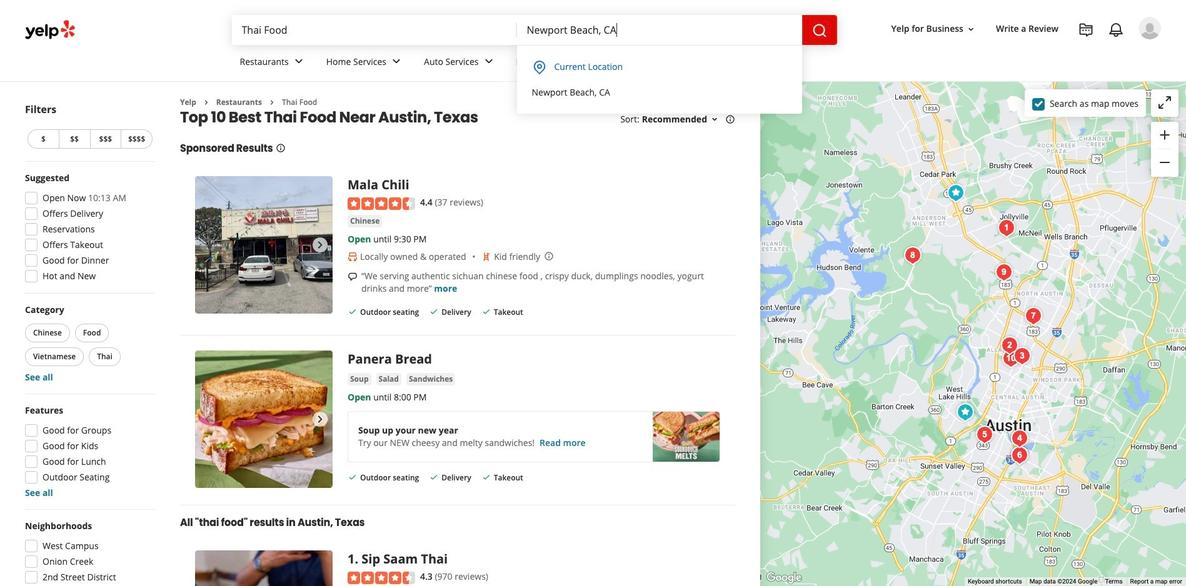 Task type: describe. For each thing, give the bounding box(es) containing it.
previous image for 1st slideshow element from the bottom
[[200, 412, 215, 427]]

24 marker v2 image
[[532, 60, 547, 75]]

user actions element
[[882, 16, 1179, 93]]

notifications image
[[1109, 23, 1124, 38]]

16 locally owned v2 image
[[348, 252, 358, 262]]

khon thai kitchen by seeda image
[[997, 333, 1022, 358]]

previous image for first slideshow element from the top of the page
[[200, 238, 215, 253]]

24 chevron down v2 image
[[389, 54, 404, 69]]

1 slideshow element from the top
[[195, 177, 333, 314]]

map region
[[696, 74, 1187, 587]]

1 vertical spatial 16 checkmark v2 image
[[481, 473, 491, 483]]

16 info v2 image
[[276, 143, 286, 153]]

next image
[[313, 412, 328, 427]]

wat zab thai food image
[[999, 346, 1024, 371]]

16 chevron right v2 image
[[201, 97, 211, 107]]

1618 asian fusion image
[[1007, 426, 1032, 451]]

mala chili image
[[944, 180, 969, 205]]

google image
[[764, 570, 805, 587]]

green mango image
[[900, 243, 925, 268]]

16 chevron right v2 image
[[267, 97, 277, 107]]

kendall p. image
[[1139, 17, 1162, 39]]

16 info v2 image
[[726, 115, 736, 125]]

2 24 chevron down v2 image from the left
[[481, 54, 496, 69]]

address, neighborhood, city, state or zip text field
[[517, 15, 802, 45]]

panera bread image
[[953, 400, 978, 425]]



Task type: locate. For each thing, give the bounding box(es) containing it.
1 previous image from the top
[[200, 238, 215, 253]]

0 vertical spatial slideshow element
[[195, 177, 333, 314]]

info icon image
[[544, 251, 554, 261], [544, 251, 554, 261]]

next image
[[313, 238, 328, 253]]

888 pan asian restaurant image
[[1007, 443, 1032, 468], [1007, 443, 1032, 468]]

business categories element
[[230, 45, 1162, 81]]

slideshow element
[[195, 177, 333, 314], [195, 351, 333, 489]]

expand map image
[[1158, 95, 1173, 110]]

16 checkmark v2 image
[[348, 307, 358, 317], [481, 307, 491, 317], [348, 473, 358, 483], [429, 473, 439, 483]]

4.3 star rating image
[[348, 572, 415, 585]]

None search field
[[232, 15, 837, 45]]

titaya's thai cuisine image
[[1010, 344, 1035, 369]]

1 vertical spatial slideshow element
[[195, 351, 333, 489]]

0 vertical spatial 16 checkmark v2 image
[[429, 307, 439, 317]]

16 kid friendly v2 image
[[482, 252, 492, 262]]

search image
[[812, 23, 827, 38]]

1 24 chevron down v2 image from the left
[[291, 54, 306, 69]]

0 horizontal spatial 24 chevron down v2 image
[[291, 54, 306, 69]]

16 checkmark v2 image
[[429, 307, 439, 317], [481, 473, 491, 483]]

1 vertical spatial previous image
[[200, 412, 215, 427]]

1 horizontal spatial 16 checkmark v2 image
[[481, 473, 491, 483]]

p thai's khao man gai image
[[1021, 304, 1046, 329]]

projects image
[[1079, 23, 1094, 38]]

super thai cuisine image
[[972, 423, 997, 448]]

  text field
[[517, 15, 802, 45]]

16 chevron down v2 image
[[710, 115, 720, 125]]

16 chevron down v2 image
[[966, 24, 976, 34]]

previous image
[[200, 238, 215, 253], [200, 412, 215, 427]]

zoom out image
[[1158, 155, 1173, 170]]

0 horizontal spatial 16 checkmark v2 image
[[429, 307, 439, 317]]

sip saam thai image
[[994, 215, 1019, 241]]

none field things to do, nail salons, plumbers
[[232, 15, 517, 45]]

2 slideshow element from the top
[[195, 351, 333, 489]]

weladee thai kitchen image
[[992, 260, 1017, 285]]

zoom in image
[[1158, 127, 1173, 142]]

things to do, nail salons, plumbers text field
[[232, 15, 517, 45]]

24 chevron down v2 image
[[291, 54, 306, 69], [481, 54, 496, 69], [541, 54, 556, 69]]

None field
[[232, 15, 517, 45], [517, 15, 802, 45], [517, 15, 802, 45]]

16 speech v2 image
[[348, 272, 358, 282]]

1 horizontal spatial 24 chevron down v2 image
[[481, 54, 496, 69]]

2 previous image from the top
[[200, 412, 215, 427]]

4.4 star rating image
[[348, 198, 415, 210]]

0 vertical spatial previous image
[[200, 238, 215, 253]]

group
[[1152, 122, 1179, 177], [21, 172, 155, 286], [23, 304, 155, 384], [21, 405, 155, 500], [21, 520, 155, 587]]

3 24 chevron down v2 image from the left
[[541, 54, 556, 69]]

2 horizontal spatial 24 chevron down v2 image
[[541, 54, 556, 69]]



Task type: vqa. For each thing, say whether or not it's contained in the screenshot.
See all
no



